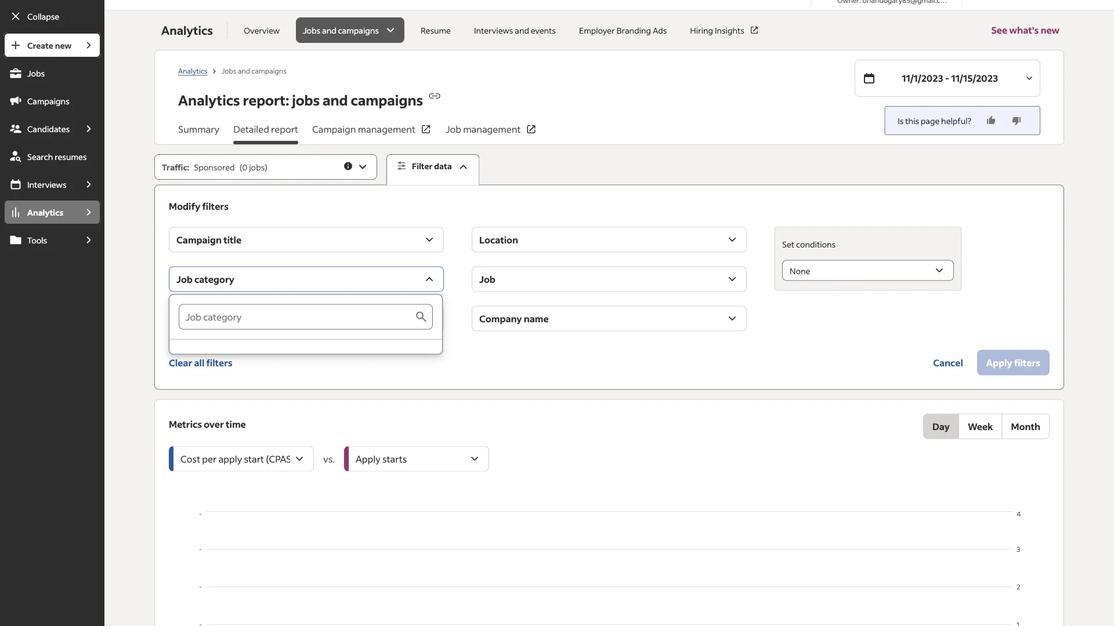 Task type: vqa. For each thing, say whether or not it's contained in the screenshot.
an
no



Task type: describe. For each thing, give the bounding box(es) containing it.
interviews for interviews and events
[[474, 25, 513, 35]]

campaign for campaign management
[[312, 123, 356, 135]]

resume link
[[414, 17, 458, 43]]

name
[[524, 313, 549, 325]]

menu bar containing create new
[[0, 32, 105, 627]]

traffic: sponsored ( 0 jobs )
[[162, 162, 268, 172]]

jobs and campaigns button
[[296, 17, 404, 43]]

campaigns
[[27, 96, 69, 106]]

interviews and events
[[474, 25, 556, 35]]

management for campaign management
[[358, 123, 415, 135]]

category
[[194, 273, 234, 285]]

search resumes link
[[3, 144, 101, 169]]

report:
[[243, 91, 289, 109]]

hiring insights link
[[683, 17, 767, 43]]

campaigns inside button
[[338, 25, 379, 35]]

candidates
[[27, 124, 70, 134]]

day
[[933, 421, 950, 433]]

Job category field
[[179, 304, 414, 330]]

report
[[271, 123, 298, 135]]

summary link
[[178, 122, 219, 144]]

metrics over time
[[169, 418, 246, 430]]

filter
[[412, 161, 433, 171]]

1 vertical spatial campaigns
[[252, 66, 287, 75]]

0 vertical spatial jobs
[[292, 91, 320, 109]]

show shareable url image
[[428, 89, 442, 103]]

campaign title button
[[169, 227, 444, 253]]

collapse button
[[3, 3, 101, 29]]

this filters data based on the type of traffic a job received, not the sponsored status of the job itself. some jobs may receive both sponsored and organic traffic. combined view shows all traffic. image
[[343, 161, 353, 171]]

month
[[1011, 421, 1041, 433]]

11/15/2023
[[951, 72, 998, 84]]

company name button
[[472, 306, 747, 332]]

interviews for interviews
[[27, 179, 67, 190]]

resumes
[[55, 151, 87, 162]]

none
[[790, 266, 810, 276]]

interviews link
[[3, 172, 77, 197]]

filter data button
[[387, 154, 480, 185]]

sponsored
[[194, 162, 235, 172]]

overview
[[244, 25, 280, 35]]

and inside button
[[322, 25, 336, 35]]

title
[[224, 234, 241, 246]]

company
[[479, 313, 522, 325]]

management for job management
[[463, 123, 521, 135]]

over
[[204, 418, 224, 430]]

campaign management
[[312, 123, 415, 135]]

this page is helpful image
[[985, 115, 997, 127]]

2 vertical spatial campaigns
[[351, 91, 423, 109]]

page
[[921, 115, 940, 126]]

what's
[[1009, 24, 1039, 36]]

see
[[991, 24, 1007, 36]]

campaign title
[[176, 234, 241, 246]]

job management link
[[446, 122, 537, 144]]

location button
[[472, 227, 747, 253]]

job category
[[176, 273, 234, 285]]

search
[[27, 151, 53, 162]]

job management
[[446, 123, 521, 135]]

events
[[531, 25, 556, 35]]

analytics report: jobs and campaigns
[[178, 91, 423, 109]]

cancel button
[[924, 350, 972, 376]]

)
[[265, 162, 268, 172]]

tools link
[[3, 227, 77, 253]]

summary
[[178, 123, 219, 135]]

1 horizontal spatial jobs
[[221, 66, 236, 75]]

this page is not helpful image
[[1011, 115, 1023, 127]]

candidates link
[[3, 116, 77, 142]]

all
[[194, 357, 204, 369]]

data
[[434, 161, 452, 171]]

filters inside clear all filters button
[[206, 357, 233, 369]]

is
[[898, 115, 904, 126]]

clear all filters button
[[169, 350, 233, 376]]

jobs inside jobs link
[[27, 68, 45, 78]]

conditions
[[796, 239, 836, 250]]

set
[[782, 239, 794, 250]]

traffic:
[[162, 162, 189, 172]]

helpful?
[[941, 115, 971, 126]]

job inside dropdown button
[[479, 273, 495, 285]]

11/1/2023 - 11/15/2023
[[902, 72, 998, 84]]



Task type: locate. For each thing, give the bounding box(es) containing it.
campaign inside 'dropdown button'
[[176, 234, 222, 246]]

1 horizontal spatial job
[[446, 123, 461, 135]]

1 vertical spatial jobs
[[249, 162, 265, 172]]

management
[[358, 123, 415, 135], [463, 123, 521, 135]]

jobs up report at the top left
[[292, 91, 320, 109]]

campaign management link
[[312, 122, 432, 144]]

vs.
[[323, 453, 335, 465]]

campaign for campaign title
[[176, 234, 222, 246]]

jobs
[[303, 25, 320, 35], [221, 66, 236, 75], [27, 68, 45, 78]]

employer
[[579, 25, 615, 35]]

set conditions
[[782, 239, 836, 250]]

0 vertical spatial campaign
[[312, 123, 356, 135]]

ads
[[653, 25, 667, 35]]

-
[[945, 72, 949, 84]]

2 horizontal spatial job
[[479, 273, 495, 285]]

job down location
[[479, 273, 495, 285]]

filters right modify
[[202, 200, 229, 212]]

job for job category
[[176, 273, 193, 285]]

this
[[905, 115, 919, 126]]

0 horizontal spatial new
[[55, 40, 71, 50]]

detailed
[[233, 123, 269, 135]]

2 management from the left
[[463, 123, 521, 135]]

region
[[169, 509, 1050, 627]]

analytics
[[161, 23, 213, 38], [178, 66, 208, 75], [178, 91, 240, 109], [27, 207, 63, 218]]

0 vertical spatial campaigns
[[338, 25, 379, 35]]

(
[[239, 162, 242, 172]]

campaign up this filters data based on the type of traffic a job received, not the sponsored status of the job itself. some jobs may receive both sponsored and organic traffic. combined view shows all traffic. icon
[[312, 123, 356, 135]]

hiring insights
[[690, 25, 744, 35]]

jobs and campaigns inside 'jobs and campaigns' button
[[303, 25, 379, 35]]

employer branding ads link
[[572, 17, 674, 43]]

none button
[[782, 260, 954, 281]]

jobs inside 'jobs and campaigns' button
[[303, 25, 320, 35]]

detailed report
[[233, 123, 298, 135]]

location
[[479, 234, 518, 246]]

time
[[226, 418, 246, 430]]

0 horizontal spatial jobs
[[249, 162, 265, 172]]

0 horizontal spatial job
[[176, 273, 193, 285]]

new inside "link"
[[55, 40, 71, 50]]

create
[[27, 40, 53, 50]]

new right what's
[[1041, 24, 1060, 36]]

new right create
[[55, 40, 71, 50]]

menu bar
[[0, 32, 105, 627]]

job button
[[472, 267, 747, 292]]

1 horizontal spatial interviews
[[474, 25, 513, 35]]

new inside button
[[1041, 24, 1060, 36]]

campaign left title
[[176, 234, 222, 246]]

create new
[[27, 40, 71, 50]]

clear all filters
[[169, 357, 233, 369]]

overview link
[[237, 17, 287, 43]]

job left category
[[176, 273, 193, 285]]

see what's new
[[991, 24, 1060, 36]]

jobs and campaigns
[[303, 25, 379, 35], [221, 66, 287, 75]]

1 vertical spatial interviews
[[27, 179, 67, 190]]

2 horizontal spatial jobs
[[303, 25, 320, 35]]

filters right all
[[206, 357, 233, 369]]

job for job management
[[446, 123, 461, 135]]

1 vertical spatial analytics link
[[3, 200, 77, 225]]

jobs right 0
[[249, 162, 265, 172]]

0 vertical spatial new
[[1041, 24, 1060, 36]]

0 vertical spatial interviews
[[474, 25, 513, 35]]

filter data
[[412, 161, 452, 171]]

interviews and events link
[[467, 17, 563, 43]]

0 horizontal spatial analytics link
[[3, 200, 77, 225]]

metrics
[[169, 418, 202, 430]]

branding
[[616, 25, 651, 35]]

employer branding ads
[[579, 25, 667, 35]]

collapse
[[27, 11, 59, 21]]

campaigns
[[338, 25, 379, 35], [252, 66, 287, 75], [351, 91, 423, 109]]

0 horizontal spatial management
[[358, 123, 415, 135]]

search resumes
[[27, 151, 87, 162]]

0 horizontal spatial jobs and campaigns
[[221, 66, 287, 75]]

campaigns link
[[3, 88, 101, 114]]

interviews inside interviews and events link
[[474, 25, 513, 35]]

detailed report link
[[233, 122, 298, 144]]

campaign
[[312, 123, 356, 135], [176, 234, 222, 246]]

is this page helpful?
[[898, 115, 971, 126]]

see what's new button
[[991, 10, 1060, 50]]

0
[[242, 162, 247, 172]]

1 horizontal spatial campaign
[[312, 123, 356, 135]]

0 vertical spatial analytics link
[[178, 66, 208, 76]]

1 vertical spatial jobs and campaigns
[[221, 66, 287, 75]]

0 horizontal spatial campaign
[[176, 234, 222, 246]]

tools
[[27, 235, 47, 245]]

resume
[[421, 25, 451, 35]]

filters
[[202, 200, 229, 212], [206, 357, 233, 369]]

0 horizontal spatial interviews
[[27, 179, 67, 190]]

interviews left events
[[474, 25, 513, 35]]

create new link
[[3, 32, 77, 58]]

1 horizontal spatial jobs
[[292, 91, 320, 109]]

interviews down search resumes link
[[27, 179, 67, 190]]

hiring
[[690, 25, 713, 35]]

job category list box
[[170, 295, 442, 354]]

1 horizontal spatial jobs and campaigns
[[303, 25, 379, 35]]

week
[[968, 421, 993, 433]]

insights
[[715, 25, 744, 35]]

interviews
[[474, 25, 513, 35], [27, 179, 67, 190]]

interviews inside interviews link
[[27, 179, 67, 190]]

cancel
[[933, 357, 963, 369]]

jobs
[[292, 91, 320, 109], [249, 162, 265, 172]]

0 horizontal spatial jobs
[[27, 68, 45, 78]]

modify
[[169, 200, 200, 212]]

job category button
[[169, 267, 444, 292]]

0 vertical spatial jobs and campaigns
[[303, 25, 379, 35]]

11/1/2023
[[902, 72, 943, 84]]

new
[[1041, 24, 1060, 36], [55, 40, 71, 50]]

company name
[[479, 313, 549, 325]]

jobs link
[[3, 60, 101, 86]]

1 management from the left
[[358, 123, 415, 135]]

analytics link
[[178, 66, 208, 76], [3, 200, 77, 225]]

1 horizontal spatial management
[[463, 123, 521, 135]]

modify filters
[[169, 200, 229, 212]]

0 vertical spatial filters
[[202, 200, 229, 212]]

1 horizontal spatial analytics link
[[178, 66, 208, 76]]

1 vertical spatial campaign
[[176, 234, 222, 246]]

job inside popup button
[[176, 273, 193, 285]]

1 vertical spatial filters
[[206, 357, 233, 369]]

clear
[[169, 357, 192, 369]]

1 horizontal spatial new
[[1041, 24, 1060, 36]]

1 vertical spatial new
[[55, 40, 71, 50]]

job up data
[[446, 123, 461, 135]]

job
[[446, 123, 461, 135], [176, 273, 193, 285], [479, 273, 495, 285]]



